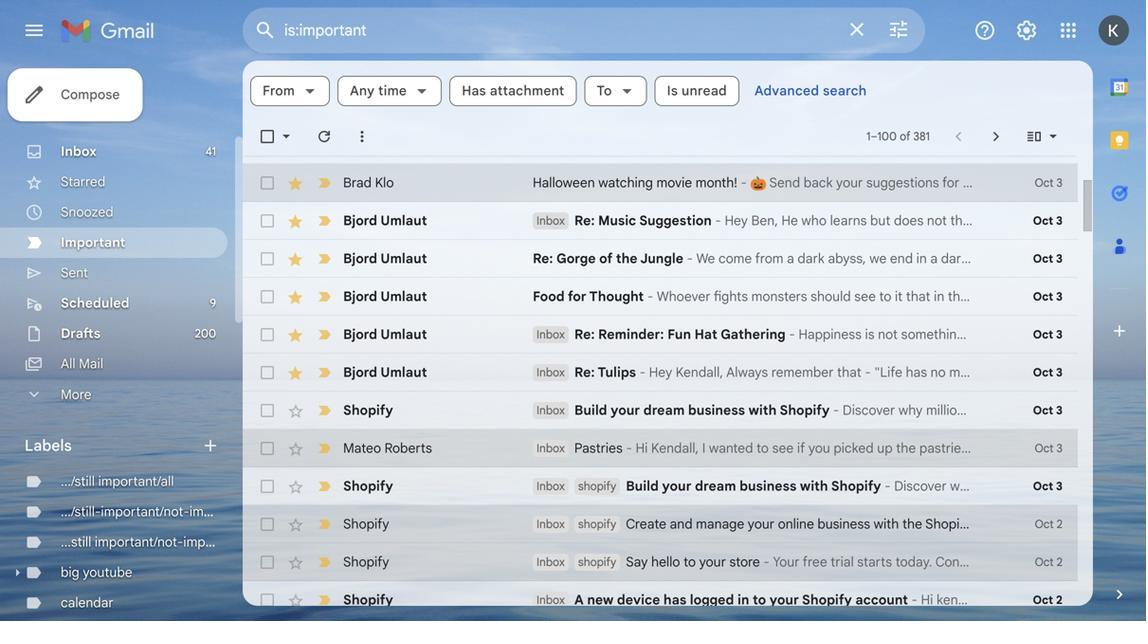 Task type: vqa. For each thing, say whether or not it's contained in the screenshot.
topmost 2
yes



Task type: describe. For each thing, give the bounding box(es) containing it.
bjord umlaut for tulips
[[343, 364, 427, 381]]

is unread button
[[655, 76, 740, 106]]

inbox re: tulips -
[[537, 364, 649, 381]]

scheduled link
[[61, 295, 130, 312]]

has
[[462, 83, 486, 99]]

compose button
[[8, 68, 143, 121]]

wanted
[[709, 440, 753, 457]]

1 vertical spatial for
[[971, 440, 989, 457]]

mateo
[[343, 440, 381, 457]]

3 for build your dream business with shopify -
[[1057, 479, 1063, 494]]

.../still important/all
[[61, 473, 174, 490]]

bjord umlaut for music
[[343, 212, 427, 229]]

advanced search
[[755, 83, 867, 99]]

and
[[670, 516, 693, 532]]

to for in
[[753, 592, 766, 608]]

3 for inbox build your dream business with shopify -
[[1057, 404, 1063, 418]]

your left store
[[699, 554, 726, 570]]

inbox inside 'inbox re: tulips -'
[[537, 366, 565, 380]]

all mail
[[61, 356, 103, 372]]

bjord for tulips
[[343, 364, 378, 381]]

1 vertical spatial build
[[626, 478, 659, 495]]

advanced
[[755, 83, 820, 99]]

1 vertical spatial business
[[740, 478, 797, 495]]

food for thought -
[[533, 288, 657, 305]]

mail
[[79, 356, 103, 372]]

to for wanted
[[757, 440, 769, 457]]

watching
[[599, 174, 653, 191]]

3 row from the top
[[243, 202, 1078, 240]]

create
[[626, 516, 667, 532]]

wedding
[[1015, 440, 1067, 457]]

.../still-important/not-important
[[61, 504, 248, 520]]

oct 3 for build your dream business with shopify -
[[1033, 479, 1063, 494]]

refresh image
[[315, 127, 334, 146]]

inbox pastries - hi kendall, i wanted to see if you picked up the pastries for the wedding tomorrow. be
[[537, 440, 1147, 457]]

bjord umlaut for reminder:
[[343, 326, 427, 343]]

...still important/not-important link
[[61, 534, 242, 551]]

store
[[730, 554, 760, 570]]

- left hi in the right of the page
[[626, 440, 632, 457]]

has attachment button
[[450, 76, 577, 106]]

labels
[[25, 436, 72, 455]]

music
[[598, 212, 636, 229]]

the left wedding
[[992, 440, 1012, 457]]

important
[[61, 234, 125, 251]]

shopify for say
[[578, 555, 617, 569]]

you
[[809, 440, 831, 457]]

pastries
[[575, 440, 623, 457]]

oct for 9th row from the bottom of the main content containing from
[[1033, 290, 1054, 304]]

important link
[[61, 234, 125, 251]]

oct for row containing mateo roberts
[[1035, 441, 1054, 456]]

fun
[[668, 326, 691, 343]]

oct for 4th row from the top of the main content containing from
[[1033, 252, 1054, 266]]

any time
[[350, 83, 407, 99]]

2 vertical spatial business
[[818, 516, 871, 532]]

0 vertical spatial oct 2
[[1035, 517, 1063, 532]]

oct 3 for inbox pastries - hi kendall, i wanted to see if you picked up the pastries for the wedding tomorrow. be
[[1035, 441, 1063, 456]]

3 bjord umlaut from the top
[[343, 288, 427, 305]]

important/not- for ...still
[[95, 534, 183, 551]]

starred
[[61, 174, 105, 190]]

i
[[702, 440, 706, 457]]

4 3 from the top
[[1057, 290, 1063, 304]]

app
[[975, 516, 998, 532]]

create and manage your online business with the shopify app
[[626, 516, 998, 532]]

- right store
[[764, 554, 770, 570]]

0 vertical spatial with
[[749, 402, 777, 419]]

more
[[61, 386, 92, 403]]

more image
[[353, 127, 372, 146]]

3 for inbox pastries - hi kendall, i wanted to see if you picked up the pastries for the wedding tomorrow. be
[[1057, 441, 1063, 456]]

search mail image
[[248, 13, 283, 47]]

gathering
[[721, 326, 786, 343]]

settings image
[[1016, 19, 1038, 42]]

0 vertical spatial for
[[568, 288, 587, 305]]

- up inbox pastries - hi kendall, i wanted to see if you picked up the pastries for the wedding tomorrow. be
[[833, 402, 840, 419]]

device
[[617, 592, 660, 608]]

say
[[626, 554, 648, 570]]

umlaut for music
[[381, 212, 427, 229]]

umlaut for tulips
[[381, 364, 427, 381]]

say hello to your store -
[[626, 554, 773, 570]]

attachment
[[490, 83, 565, 99]]

older image
[[987, 127, 1006, 146]]

- right movie
[[738, 174, 751, 191]]

.../still-
[[61, 504, 101, 520]]

oct 2 for inbox a new device has logged in to your shopify account -
[[1033, 593, 1063, 607]]

is unread
[[667, 83, 727, 99]]

- right tulips
[[640, 364, 646, 381]]

oct for 11th row from the top of the main content containing from
[[1035, 517, 1054, 532]]

big youtube link
[[61, 564, 132, 581]]

oct for row containing brad klo
[[1035, 176, 1054, 190]]

1 2 from the top
[[1057, 517, 1063, 532]]

jungle
[[640, 250, 684, 267]]

calendar link
[[61, 595, 113, 611]]

🎃 image
[[751, 176, 767, 192]]

drafts
[[61, 325, 101, 342]]

oct 3 for inbox re: tulips -
[[1033, 366, 1063, 380]]

reminder:
[[598, 326, 664, 343]]

online
[[778, 516, 814, 532]]

1 vertical spatial to
[[684, 554, 696, 570]]

important for .../still-important/not-important
[[190, 504, 248, 520]]

oct 2 for say hello to your store -
[[1035, 555, 1063, 569]]

from button
[[250, 76, 330, 106]]

3 for inbox re: tulips -
[[1057, 366, 1063, 380]]

calendar
[[61, 595, 113, 611]]

4 row from the top
[[243, 240, 1078, 278]]

oct for 4th row from the bottom
[[1033, 479, 1054, 494]]

.../still important/all link
[[61, 473, 174, 490]]

if
[[797, 440, 805, 457]]

hi
[[636, 440, 648, 457]]

all
[[61, 356, 75, 372]]

oct for 13th row from the top of the main content containing from
[[1033, 593, 1054, 607]]

tulips
[[598, 364, 636, 381]]

important/all
[[98, 473, 174, 490]]

inbox build your dream business with shopify -
[[537, 402, 843, 419]]

.../still-important/not-important link
[[61, 504, 248, 520]]

clear search image
[[838, 10, 876, 48]]

starred link
[[61, 174, 105, 190]]

see
[[772, 440, 794, 457]]

2 bjord from the top
[[343, 250, 378, 267]]

re: for re: reminder: fun hat gathering
[[575, 326, 595, 343]]

snoozed link
[[61, 204, 113, 220]]

thought
[[590, 288, 644, 305]]

labels navigation
[[0, 61, 248, 621]]

8 row from the top
[[243, 392, 1078, 430]]

your right in
[[770, 592, 799, 608]]

sent link
[[61, 265, 88, 281]]

compose
[[61, 86, 120, 103]]

2 for say hello to your store -
[[1057, 555, 1063, 569]]

manage
[[696, 516, 745, 532]]

- down month!
[[715, 212, 722, 229]]

toggle split pane mode image
[[1025, 127, 1044, 146]]

oct for 8th row from the bottom
[[1033, 328, 1054, 342]]

inbox re: music suggestion -
[[537, 212, 725, 229]]

snoozed
[[61, 204, 113, 220]]

oct for 11th row from the bottom
[[1033, 214, 1054, 228]]

.../still
[[61, 473, 95, 490]]



Task type: locate. For each thing, give the bounding box(es) containing it.
2 row from the top
[[243, 164, 1078, 202]]

2 for inbox a new device has logged in to your shopify account -
[[1056, 593, 1063, 607]]

any
[[350, 83, 375, 99]]

up
[[877, 440, 893, 457]]

oct 3
[[1035, 176, 1063, 190], [1033, 214, 1063, 228], [1033, 252, 1063, 266], [1033, 290, 1063, 304], [1033, 328, 1063, 342], [1033, 366, 1063, 380], [1033, 404, 1063, 418], [1035, 441, 1063, 456], [1033, 479, 1063, 494]]

200
[[195, 327, 216, 341]]

inbox inside labels navigation
[[61, 143, 97, 160]]

business right online
[[818, 516, 871, 532]]

1 vertical spatial oct 2
[[1035, 555, 1063, 569]]

0 vertical spatial to
[[757, 440, 769, 457]]

row containing brad klo
[[243, 164, 1078, 202]]

mateo roberts
[[343, 440, 432, 457]]

movie
[[657, 174, 692, 191]]

1 vertical spatial dream
[[695, 478, 736, 495]]

- down up
[[885, 478, 891, 495]]

5 3 from the top
[[1057, 328, 1063, 342]]

3 bjord from the top
[[343, 288, 378, 305]]

advanced search options image
[[880, 10, 918, 48]]

with up see on the right bottom of page
[[749, 402, 777, 419]]

-
[[738, 174, 751, 191], [715, 212, 722, 229], [687, 250, 693, 267], [648, 288, 654, 305], [789, 326, 795, 343], [640, 364, 646, 381], [833, 402, 840, 419], [626, 440, 632, 457], [885, 478, 891, 495], [764, 554, 770, 570], [912, 592, 918, 608]]

2 umlaut from the top
[[381, 250, 427, 267]]

business down see on the right bottom of page
[[740, 478, 797, 495]]

search
[[823, 83, 867, 99]]

important up the ...still important/not-important link
[[190, 504, 248, 520]]

...still important/not-important
[[61, 534, 242, 551]]

2 shopify from the top
[[578, 517, 617, 532]]

oct 3 for inbox re: reminder: fun hat gathering -
[[1033, 328, 1063, 342]]

5 umlaut from the top
[[381, 364, 427, 381]]

1 bjord from the top
[[343, 212, 378, 229]]

to right hello
[[684, 554, 696, 570]]

inbox inside inbox re: reminder: fun hat gathering -
[[537, 328, 565, 342]]

a
[[575, 592, 584, 608]]

re: up 'inbox re: tulips -'
[[575, 326, 595, 343]]

the right of
[[616, 250, 638, 267]]

hat
[[695, 326, 718, 343]]

month!
[[696, 174, 738, 191]]

account
[[856, 592, 908, 608]]

umlaut for reminder:
[[381, 326, 427, 343]]

for
[[568, 288, 587, 305], [971, 440, 989, 457]]

roberts
[[385, 440, 432, 457]]

2 2 from the top
[[1057, 555, 1063, 569]]

row up kendall,
[[243, 392, 1078, 430]]

build down hi in the right of the page
[[626, 478, 659, 495]]

row down inbox re: reminder: fun hat gathering -
[[243, 354, 1078, 392]]

2 vertical spatial with
[[874, 516, 899, 532]]

dream
[[644, 402, 685, 419], [695, 478, 736, 495]]

is
[[667, 83, 678, 99]]

to left see on the right bottom of page
[[757, 440, 769, 457]]

11 row from the top
[[243, 505, 1078, 543]]

1 row from the top
[[243, 126, 1078, 164]]

oct 2
[[1035, 517, 1063, 532], [1035, 555, 1063, 569], [1033, 593, 1063, 607]]

13 row from the top
[[243, 581, 1078, 619]]

oct 3 for inbox re: music suggestion -
[[1033, 214, 1063, 228]]

7 3 from the top
[[1057, 404, 1063, 418]]

- right gathering
[[789, 326, 795, 343]]

big youtube
[[61, 564, 132, 581]]

inbox inside "inbox re: music suggestion -"
[[537, 214, 565, 228]]

row up hello
[[243, 505, 1078, 543]]

3 2 from the top
[[1056, 593, 1063, 607]]

12 row from the top
[[243, 543, 1078, 581]]

None checkbox
[[258, 127, 277, 146], [258, 249, 277, 268], [258, 439, 277, 458], [258, 553, 277, 572], [258, 591, 277, 610], [258, 127, 277, 146], [258, 249, 277, 268], [258, 439, 277, 458], [258, 553, 277, 572], [258, 591, 277, 610]]

the left app
[[903, 516, 923, 532]]

1 shopify from the top
[[578, 479, 617, 494]]

re: for re: music suggestion
[[575, 212, 595, 229]]

row up jungle
[[243, 202, 1078, 240]]

- right account
[[912, 592, 918, 608]]

0 vertical spatial 2
[[1057, 517, 1063, 532]]

0 vertical spatial business
[[688, 402, 745, 419]]

logged
[[690, 592, 734, 608]]

with up create and manage your online business with the shopify app
[[800, 478, 828, 495]]

row up suggestion
[[243, 164, 1078, 202]]

time
[[378, 83, 407, 99]]

be
[[1135, 440, 1147, 457]]

dream up kendall,
[[644, 402, 685, 419]]

row down suggestion
[[243, 240, 1078, 278]]

important down the .../still-important/not-important
[[183, 534, 242, 551]]

0 vertical spatial dream
[[644, 402, 685, 419]]

3 for inbox re: reminder: fun hat gathering -
[[1057, 328, 1063, 342]]

the
[[616, 250, 638, 267], [896, 440, 916, 457], [992, 440, 1012, 457], [903, 516, 923, 532]]

3 shopify from the top
[[578, 555, 617, 569]]

with
[[749, 402, 777, 419], [800, 478, 828, 495], [874, 516, 899, 532]]

3 umlaut from the top
[[381, 288, 427, 305]]

...still
[[61, 534, 91, 551]]

unread
[[682, 83, 727, 99]]

4 bjord umlaut from the top
[[343, 326, 427, 343]]

2 vertical spatial shopify
[[578, 555, 617, 569]]

build down 'inbox re: tulips -'
[[575, 402, 607, 419]]

None search field
[[243, 8, 926, 53]]

shopify for build
[[578, 479, 617, 494]]

to right in
[[753, 592, 766, 608]]

1 vertical spatial with
[[800, 478, 828, 495]]

row down hello
[[243, 581, 1078, 619]]

important/not-
[[101, 504, 190, 520], [95, 534, 183, 551]]

re: left music
[[575, 212, 595, 229]]

1 vertical spatial important/not-
[[95, 534, 183, 551]]

shopify left create
[[578, 517, 617, 532]]

1 horizontal spatial for
[[971, 440, 989, 457]]

10 row from the top
[[243, 468, 1078, 505]]

2 vertical spatial 2
[[1056, 593, 1063, 607]]

2 horizontal spatial with
[[874, 516, 899, 532]]

1 vertical spatial important
[[183, 534, 242, 551]]

1 horizontal spatial build
[[626, 478, 659, 495]]

main menu image
[[23, 19, 46, 42]]

7 row from the top
[[243, 354, 1078, 392]]

from
[[263, 83, 295, 99]]

9 row from the top
[[243, 430, 1147, 468]]

your left online
[[748, 516, 775, 532]]

in
[[738, 592, 750, 608]]

row containing mateo roberts
[[243, 430, 1147, 468]]

of
[[599, 250, 613, 267]]

3 for inbox re: music suggestion -
[[1057, 214, 1063, 228]]

row down jungle
[[243, 278, 1078, 316]]

6 row from the top
[[243, 316, 1078, 354]]

drafts link
[[61, 325, 101, 342]]

shopify down pastries
[[578, 479, 617, 494]]

important for ...still important/not-important
[[183, 534, 242, 551]]

inbox inside inbox pastries - hi kendall, i wanted to see if you picked up the pastries for the wedding tomorrow. be
[[537, 441, 565, 456]]

umlaut
[[381, 212, 427, 229], [381, 250, 427, 267], [381, 288, 427, 305], [381, 326, 427, 343], [381, 364, 427, 381]]

3 3 from the top
[[1057, 252, 1063, 266]]

0 vertical spatial build
[[575, 402, 607, 419]]

with down up
[[874, 516, 899, 532]]

6 3 from the top
[[1057, 366, 1063, 380]]

food
[[533, 288, 565, 305]]

inbox re: reminder: fun hat gathering -
[[537, 326, 799, 343]]

8 3 from the top
[[1057, 441, 1063, 456]]

has attachment
[[462, 83, 565, 99]]

1 bjord umlaut from the top
[[343, 212, 427, 229]]

brad
[[343, 174, 372, 191]]

business
[[688, 402, 745, 419], [740, 478, 797, 495], [818, 516, 871, 532]]

build
[[575, 402, 607, 419], [626, 478, 659, 495]]

has
[[664, 592, 687, 608]]

row up tulips
[[243, 316, 1078, 354]]

labels heading
[[25, 436, 201, 455]]

pastries
[[920, 440, 968, 457]]

9
[[210, 296, 216, 311]]

hello
[[651, 554, 680, 570]]

bjord umlaut
[[343, 212, 427, 229], [343, 250, 427, 267], [343, 288, 427, 305], [343, 326, 427, 343], [343, 364, 427, 381]]

bjord for music
[[343, 212, 378, 229]]

inbox inside inbox build your dream business with shopify -
[[537, 404, 565, 418]]

re: left gorge on the top of the page
[[533, 250, 553, 267]]

41
[[206, 145, 216, 159]]

row up create
[[243, 468, 1078, 505]]

row up 'has'
[[243, 543, 1078, 581]]

1 horizontal spatial with
[[800, 478, 828, 495]]

0 horizontal spatial for
[[568, 288, 587, 305]]

scheduled
[[61, 295, 130, 312]]

inbox link
[[61, 143, 97, 160]]

any time button
[[338, 76, 442, 106]]

2 bjord umlaut from the top
[[343, 250, 427, 267]]

for right pastries
[[971, 440, 989, 457]]

shopify
[[343, 402, 393, 419], [780, 402, 830, 419], [343, 478, 393, 495], [831, 478, 882, 495], [343, 516, 389, 532], [926, 516, 972, 532], [343, 554, 389, 570], [343, 592, 393, 608], [802, 592, 852, 608]]

new
[[587, 592, 614, 608]]

klo
[[375, 174, 394, 191]]

0 vertical spatial shopify
[[578, 479, 617, 494]]

bjord
[[343, 212, 378, 229], [343, 250, 378, 267], [343, 288, 378, 305], [343, 326, 378, 343], [343, 364, 378, 381]]

1 umlaut from the top
[[381, 212, 427, 229]]

for right food
[[568, 288, 587, 305]]

- right thought
[[648, 288, 654, 305]]

sent
[[61, 265, 88, 281]]

your down tulips
[[611, 402, 640, 419]]

re: for re: tulips
[[575, 364, 595, 381]]

2 vertical spatial to
[[753, 592, 766, 608]]

9 3 from the top
[[1057, 479, 1063, 494]]

row up movie
[[243, 126, 1078, 164]]

5 row from the top
[[243, 278, 1078, 316]]

oct for 12th row from the top of the main content containing from
[[1035, 555, 1054, 569]]

1 3 from the top
[[1057, 176, 1063, 190]]

row down inbox build your dream business with shopify - at the bottom of the page
[[243, 430, 1147, 468]]

oct 3 for inbox build your dream business with shopify -
[[1033, 404, 1063, 418]]

inbox inside inbox a new device has logged in to your shopify account -
[[537, 593, 565, 607]]

re: left tulips
[[575, 364, 595, 381]]

1 horizontal spatial dream
[[695, 478, 736, 495]]

5 bjord from the top
[[343, 364, 378, 381]]

bjord for reminder:
[[343, 326, 378, 343]]

2 3 from the top
[[1057, 214, 1063, 228]]

oct for seventh row from the bottom
[[1033, 366, 1054, 380]]

1 vertical spatial 2
[[1057, 555, 1063, 569]]

row
[[243, 126, 1078, 164], [243, 164, 1078, 202], [243, 202, 1078, 240], [243, 240, 1078, 278], [243, 278, 1078, 316], [243, 316, 1078, 354], [243, 354, 1078, 392], [243, 392, 1078, 430], [243, 430, 1147, 468], [243, 468, 1078, 505], [243, 505, 1078, 543], [243, 543, 1078, 581], [243, 581, 1078, 619]]

main content containing from
[[243, 61, 1147, 619]]

advanced search button
[[747, 74, 875, 108]]

support image
[[974, 19, 997, 42]]

important/not- for .../still-
[[101, 504, 190, 520]]

suggestion
[[639, 212, 712, 229]]

None checkbox
[[258, 174, 277, 193], [258, 211, 277, 230], [258, 287, 277, 306], [258, 325, 277, 344], [258, 363, 277, 382], [258, 401, 277, 420], [258, 477, 277, 496], [258, 515, 277, 534], [258, 174, 277, 193], [258, 211, 277, 230], [258, 287, 277, 306], [258, 325, 277, 344], [258, 363, 277, 382], [258, 401, 277, 420], [258, 477, 277, 496], [258, 515, 277, 534]]

inbox a new device has logged in to your shopify account -
[[537, 592, 921, 608]]

kendall,
[[651, 440, 699, 457]]

shopify up new
[[578, 555, 617, 569]]

4 umlaut from the top
[[381, 326, 427, 343]]

dream up manage
[[695, 478, 736, 495]]

youtube
[[83, 564, 132, 581]]

inbox
[[61, 143, 97, 160], [537, 214, 565, 228], [537, 328, 565, 342], [537, 366, 565, 380], [537, 404, 565, 418], [537, 441, 565, 456], [537, 479, 565, 494], [537, 517, 565, 532], [537, 555, 565, 569], [537, 593, 565, 607]]

5 bjord umlaut from the top
[[343, 364, 427, 381]]

brad klo
[[343, 174, 394, 191]]

2
[[1057, 517, 1063, 532], [1057, 555, 1063, 569], [1056, 593, 1063, 607]]

4 bjord from the top
[[343, 326, 378, 343]]

tomorrow.
[[1070, 440, 1131, 457]]

0 horizontal spatial with
[[749, 402, 777, 419]]

the right up
[[896, 440, 916, 457]]

big
[[61, 564, 79, 581]]

your down kendall,
[[662, 478, 692, 495]]

0 horizontal spatial dream
[[644, 402, 685, 419]]

oct for 8th row from the top
[[1033, 404, 1054, 418]]

important/not- down the .../still-important/not-important link
[[95, 534, 183, 551]]

2 vertical spatial oct 2
[[1033, 593, 1063, 607]]

0 horizontal spatial build
[[575, 402, 607, 419]]

0 vertical spatial important/not-
[[101, 504, 190, 520]]

main content
[[243, 61, 1147, 619]]

tab list
[[1093, 61, 1147, 553]]

gmail image
[[61, 11, 164, 49]]

important/not- up the ...still important/not-important link
[[101, 504, 190, 520]]

1 vertical spatial shopify
[[578, 517, 617, 532]]

halloween
[[533, 174, 595, 191]]

Search mail text field
[[284, 21, 835, 40]]

business up i
[[688, 402, 745, 419]]

- right jungle
[[687, 250, 693, 267]]

shopify
[[578, 479, 617, 494], [578, 517, 617, 532], [578, 555, 617, 569]]

0 vertical spatial important
[[190, 504, 248, 520]]



